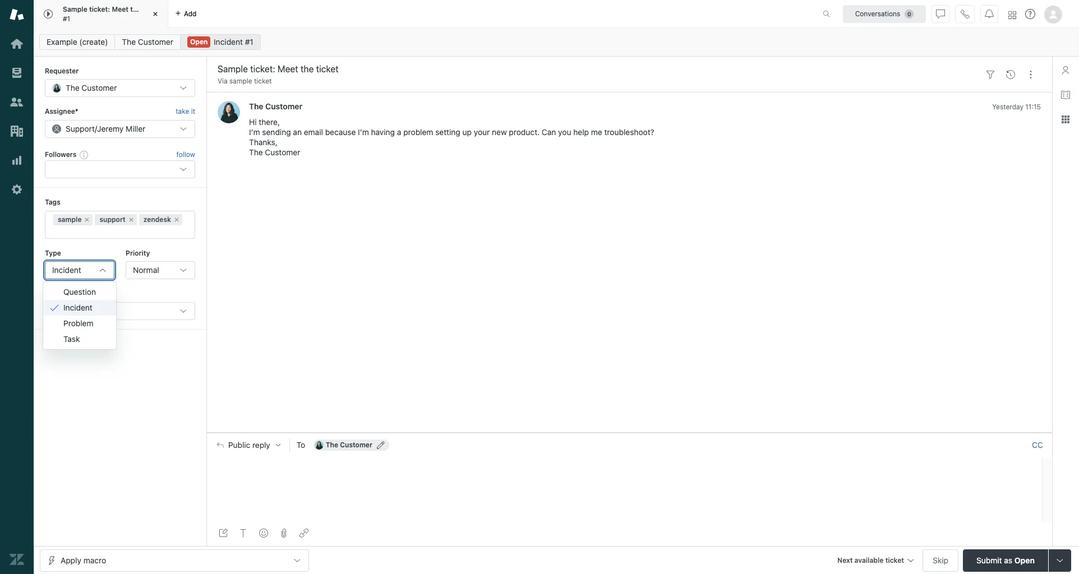 Task type: locate. For each thing, give the bounding box(es) containing it.
conversations
[[855, 9, 900, 18]]

1 vertical spatial incident
[[52, 265, 81, 275]]

customer inside requester element
[[82, 83, 117, 93]]

button displays agent's chat status as invisible. image
[[936, 9, 945, 18]]

customer inside hi there, i'm sending an email because i'm having a problem setting up your new product. can you help me troubleshoot? thanks, the customer
[[265, 148, 300, 157]]

normal button
[[126, 261, 195, 279]]

hi
[[249, 117, 257, 127]]

get started image
[[10, 36, 24, 51]]

0 horizontal spatial i'm
[[249, 128, 260, 137]]

displays possible ticket submission types image
[[1056, 556, 1065, 565]]

type list box
[[43, 281, 117, 350]]

events image
[[1006, 70, 1015, 79]]

skip button
[[923, 549, 959, 572]]

submit
[[977, 556, 1002, 565]]

submit as open
[[977, 556, 1035, 565]]

the customer right customer@example.com image
[[326, 441, 372, 449]]

1 horizontal spatial sample
[[229, 77, 252, 85]]

#1 inside sample ticket: meet the ticket #1
[[63, 14, 70, 23]]

the right customer@example.com image
[[326, 441, 338, 449]]

sample
[[229, 77, 252, 85], [58, 215, 82, 224]]

via sample ticket
[[218, 77, 272, 85]]

customer
[[138, 37, 173, 47], [82, 83, 117, 93], [265, 102, 302, 111], [265, 148, 300, 157], [340, 441, 372, 449]]

zendesk products image
[[1009, 11, 1016, 19]]

ticket inside next available ticket popup button
[[885, 556, 904, 565]]

problem
[[63, 318, 93, 328]]

ticket
[[143, 5, 162, 14], [254, 77, 272, 85], [885, 556, 904, 565]]

ticket right the
[[143, 5, 162, 14]]

apply macro
[[61, 556, 106, 565]]

incident for #1
[[214, 37, 243, 47]]

add attachment image
[[279, 529, 288, 538]]

#1 up via sample ticket
[[245, 37, 253, 47]]

11:15
[[1025, 103, 1041, 111]]

task
[[63, 334, 80, 344]]

1 remove image from the left
[[84, 216, 91, 223]]

info on adding followers image
[[80, 150, 89, 159]]

i'm down hi
[[249, 128, 260, 137]]

the customer down requester
[[66, 83, 117, 93]]

an
[[293, 128, 302, 137]]

problem option
[[43, 316, 116, 331]]

2 vertical spatial ticket
[[885, 556, 904, 565]]

product.
[[509, 128, 540, 137]]

0 vertical spatial incident
[[214, 37, 243, 47]]

1 horizontal spatial i'm
[[358, 128, 369, 137]]

tags
[[45, 198, 60, 207]]

incident down linked problem
[[63, 303, 92, 312]]

linked problem
[[45, 290, 96, 298]]

sample down tags on the left of page
[[58, 215, 82, 224]]

sample right via
[[229, 77, 252, 85]]

1 horizontal spatial problem
[[403, 128, 433, 137]]

admin image
[[10, 182, 24, 197]]

2 remove image from the left
[[128, 216, 134, 223]]

normal
[[133, 265, 159, 275]]

conversations button
[[843, 5, 926, 23]]

meet
[[112, 5, 128, 14]]

help
[[573, 128, 589, 137]]

0 horizontal spatial ticket
[[143, 5, 162, 14]]

thanks,
[[249, 138, 278, 147]]

incident inside the secondary element
[[214, 37, 243, 47]]

1 horizontal spatial ticket
[[254, 77, 272, 85]]

#1 down the sample
[[63, 14, 70, 23]]

the customer link
[[115, 34, 181, 50], [249, 102, 302, 111]]

yesterday 11:15
[[992, 103, 1041, 111]]

open down the add
[[190, 38, 208, 46]]

remove image for sample
[[84, 216, 91, 223]]

customer down the sending at the left top of the page
[[265, 148, 300, 157]]

email
[[304, 128, 323, 137]]

customer@example.com image
[[315, 441, 324, 450]]

the customer
[[122, 37, 173, 47], [66, 83, 117, 93], [249, 102, 302, 111], [326, 441, 372, 449]]

0 horizontal spatial remove image
[[84, 216, 91, 223]]

type
[[45, 249, 61, 257]]

yesterday
[[992, 103, 1024, 111]]

remove image
[[173, 216, 180, 223]]

incident inside option
[[63, 303, 92, 312]]

miller
[[126, 124, 145, 133]]

requester
[[45, 67, 79, 75]]

0 vertical spatial ticket
[[143, 5, 162, 14]]

the customer inside requester element
[[66, 83, 117, 93]]

up
[[463, 128, 472, 137]]

jeremy
[[97, 124, 124, 133]]

ticket for next available ticket
[[885, 556, 904, 565]]

0 vertical spatial #1
[[63, 14, 70, 23]]

public reply button
[[207, 433, 289, 457]]

0 vertical spatial problem
[[403, 128, 433, 137]]

open
[[190, 38, 208, 46], [1015, 556, 1035, 565]]

ticket right available
[[885, 556, 904, 565]]

ticket right via
[[254, 77, 272, 85]]

support
[[100, 215, 126, 224]]

the down sample ticket: meet the ticket #1
[[122, 37, 136, 47]]

avatar image
[[218, 101, 240, 124]]

you
[[558, 128, 571, 137]]

as
[[1004, 556, 1012, 565]]

next available ticket
[[837, 556, 904, 565]]

question
[[63, 287, 96, 296]]

1 horizontal spatial remove image
[[128, 216, 134, 223]]

there,
[[259, 117, 280, 127]]

customer left edit user icon
[[340, 441, 372, 449]]

1 vertical spatial #1
[[245, 37, 253, 47]]

support
[[66, 124, 95, 133]]

to
[[297, 440, 305, 450]]

2 horizontal spatial ticket
[[885, 556, 904, 565]]

remove image left support
[[84, 216, 91, 223]]

0 horizontal spatial the customer link
[[115, 34, 181, 50]]

#1
[[63, 14, 70, 23], [245, 37, 253, 47]]

the customer link down close image
[[115, 34, 181, 50]]

Subject field
[[215, 62, 978, 76]]

linked problem element
[[45, 303, 195, 320]]

1 vertical spatial sample
[[58, 215, 82, 224]]

zendesk support image
[[10, 7, 24, 22]]

problem up incident option
[[69, 290, 96, 298]]

0 horizontal spatial #1
[[63, 14, 70, 23]]

1 horizontal spatial the customer link
[[249, 102, 302, 111]]

1 vertical spatial problem
[[69, 290, 96, 298]]

because
[[325, 128, 356, 137]]

0 vertical spatial open
[[190, 38, 208, 46]]

macro
[[83, 556, 106, 565]]

sample ticket: meet the ticket #1
[[63, 5, 162, 23]]

via
[[218, 77, 228, 85]]

zendesk image
[[10, 552, 24, 567]]

add button
[[168, 0, 203, 27]]

incident up via
[[214, 37, 243, 47]]

remove image right support
[[128, 216, 134, 223]]

1 i'm from the left
[[249, 128, 260, 137]]

0 vertical spatial the customer link
[[115, 34, 181, 50]]

-
[[52, 306, 56, 316]]

customer up /
[[82, 83, 117, 93]]

the down requester
[[66, 83, 79, 93]]

assignee*
[[45, 107, 78, 116]]

2 vertical spatial incident
[[63, 303, 92, 312]]

incident button
[[45, 261, 114, 279]]

main element
[[0, 0, 34, 574]]

new
[[492, 128, 507, 137]]

i'm
[[249, 128, 260, 137], [358, 128, 369, 137]]

customer down close image
[[138, 37, 173, 47]]

tab containing sample ticket: meet the ticket
[[34, 0, 168, 28]]

the
[[130, 5, 141, 14]]

the customer inside the customer link
[[122, 37, 173, 47]]

remove image
[[84, 216, 91, 223], [128, 216, 134, 223]]

format text image
[[239, 529, 248, 538]]

i'm left having
[[358, 128, 369, 137]]

incident
[[214, 37, 243, 47], [52, 265, 81, 275], [63, 303, 92, 312]]

0 horizontal spatial open
[[190, 38, 208, 46]]

incident down "type"
[[52, 265, 81, 275]]

available
[[855, 556, 884, 565]]

1 vertical spatial ticket
[[254, 77, 272, 85]]

0 vertical spatial sample
[[229, 77, 252, 85]]

troubleshoot?
[[604, 128, 654, 137]]

problem
[[403, 128, 433, 137], [69, 290, 96, 298]]

problem right a
[[403, 128, 433, 137]]

question option
[[43, 284, 116, 300]]

draft mode image
[[219, 529, 228, 538]]

1 vertical spatial open
[[1015, 556, 1035, 565]]

1 horizontal spatial open
[[1015, 556, 1035, 565]]

tab
[[34, 0, 168, 28]]

the customer down close image
[[122, 37, 173, 47]]

close image
[[150, 8, 161, 20]]

the customer link up there,
[[249, 102, 302, 111]]

hide composer image
[[625, 428, 634, 437]]

the
[[122, 37, 136, 47], [66, 83, 79, 93], [249, 102, 263, 111], [249, 148, 263, 157], [326, 441, 338, 449]]

incident option
[[43, 300, 116, 316]]

followers
[[45, 150, 76, 159]]

1 horizontal spatial #1
[[245, 37, 253, 47]]

#1 inside the secondary element
[[245, 37, 253, 47]]

the down thanks,
[[249, 148, 263, 157]]

open right as
[[1015, 556, 1035, 565]]

0 horizontal spatial sample
[[58, 215, 82, 224]]

organizations image
[[10, 124, 24, 139]]



Task type: vqa. For each thing, say whether or not it's contained in the screenshot.
Show in To : Tina Show more Test
no



Task type: describe. For each thing, give the bounding box(es) containing it.
edit user image
[[377, 441, 385, 449]]

(create)
[[79, 37, 108, 47]]

example (create) button
[[39, 34, 115, 50]]

next
[[837, 556, 853, 565]]

add
[[184, 9, 197, 18]]

the customer link inside the secondary element
[[115, 34, 181, 50]]

priority
[[126, 249, 150, 257]]

followers element
[[45, 161, 195, 178]]

requester element
[[45, 79, 195, 97]]

sample
[[63, 5, 87, 14]]

reporting image
[[10, 153, 24, 168]]

having
[[371, 128, 395, 137]]

customer context image
[[1061, 66, 1070, 75]]

a
[[397, 128, 401, 137]]

problem inside hi there, i'm sending an email because i'm having a problem setting up your new product. can you help me troubleshoot? thanks, the customer
[[403, 128, 433, 137]]

0 horizontal spatial problem
[[69, 290, 96, 298]]

the customer up there,
[[249, 102, 302, 111]]

incident inside popup button
[[52, 265, 81, 275]]

knowledge image
[[1061, 90, 1070, 99]]

follow button
[[176, 150, 195, 160]]

sending
[[262, 128, 291, 137]]

skip
[[933, 556, 948, 565]]

linked
[[45, 290, 67, 298]]

hi there, i'm sending an email because i'm having a problem setting up your new product. can you help me troubleshoot? thanks, the customer
[[249, 117, 654, 157]]

/
[[95, 124, 97, 133]]

your
[[474, 128, 490, 137]]

cc
[[1032, 440, 1043, 450]]

assignee* element
[[45, 120, 195, 138]]

setting
[[435, 128, 460, 137]]

zendesk
[[143, 215, 171, 224]]

example (create)
[[47, 37, 108, 47]]

apply
[[61, 556, 81, 565]]

follow
[[176, 150, 195, 159]]

take it button
[[176, 106, 195, 118]]

customers image
[[10, 95, 24, 109]]

the inside requester element
[[66, 83, 79, 93]]

insert emojis image
[[259, 529, 268, 538]]

ticket:
[[89, 5, 110, 14]]

ticket for via sample ticket
[[254, 77, 272, 85]]

filter image
[[986, 70, 995, 79]]

ticket actions image
[[1026, 70, 1035, 79]]

can
[[542, 128, 556, 137]]

reply
[[252, 441, 270, 450]]

task option
[[43, 331, 116, 347]]

incident #1
[[214, 37, 253, 47]]

public reply
[[228, 441, 270, 450]]

ticket inside sample ticket: meet the ticket #1
[[143, 5, 162, 14]]

notifications image
[[985, 9, 994, 18]]

apps image
[[1061, 115, 1070, 124]]

support / jeremy miller
[[66, 124, 145, 133]]

example
[[47, 37, 77, 47]]

cc button
[[1032, 440, 1043, 450]]

remove image for support
[[128, 216, 134, 223]]

the up hi
[[249, 102, 263, 111]]

views image
[[10, 66, 24, 80]]

add link (cmd k) image
[[300, 529, 308, 538]]

1 vertical spatial the customer link
[[249, 102, 302, 111]]

public
[[228, 441, 250, 450]]

2 i'm from the left
[[358, 128, 369, 137]]

get help image
[[1025, 9, 1035, 19]]

the inside hi there, i'm sending an email because i'm having a problem setting up your new product. can you help me troubleshoot? thanks, the customer
[[249, 148, 263, 157]]

incident for incident option
[[63, 303, 92, 312]]

customer up there,
[[265, 102, 302, 111]]

take
[[176, 107, 189, 116]]

secondary element
[[34, 31, 1079, 53]]

it
[[191, 107, 195, 116]]

tabs tab list
[[34, 0, 811, 28]]

Yesterday 11:15 text field
[[992, 103, 1041, 111]]

open inside the secondary element
[[190, 38, 208, 46]]

customer inside the secondary element
[[138, 37, 173, 47]]

me
[[591, 128, 602, 137]]

next available ticket button
[[832, 549, 918, 574]]

take it
[[176, 107, 195, 116]]



